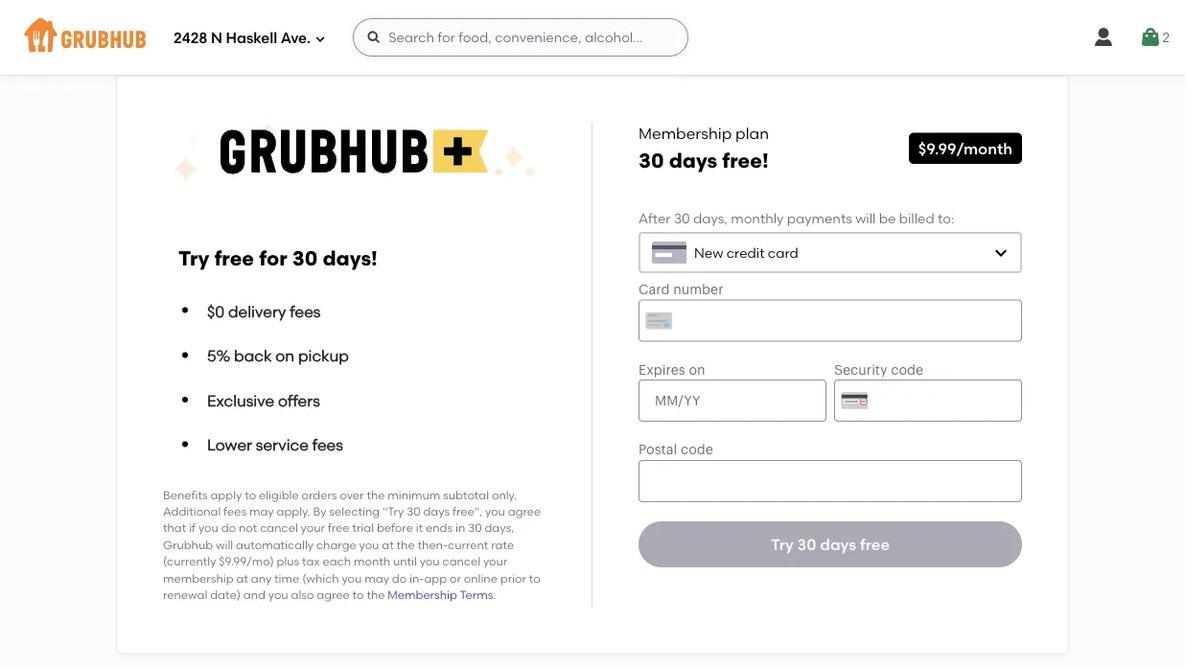 Task type: describe. For each thing, give the bounding box(es) containing it.
benefits apply to eligible orders over the minimum subtotal only. additional fees may apply. by selecting "try 30 days free", you agree that if you do not cancel your free trial before it ends in 30 days, grubhub will automatically charge you at the then-current rate (currently $9.99/mo) plus tax each month until you cancel your membership at any time (which you may do in-app or online prior to renewal date) and you also agree to the
[[163, 488, 541, 602]]

over
[[340, 488, 364, 502]]

days, inside benefits apply to eligible orders over the minimum subtotal only. additional fees may apply. by selecting "try 30 days free", you agree that if you do not cancel your free trial before it ends in 30 days, grubhub will automatically charge you at the then-current rate (currently $9.99/mo) plus tax each month until you cancel your membership at any time (which you may do in-app or online prior to renewal date) and you also agree to the
[[485, 521, 514, 535]]

prior
[[500, 571, 527, 585]]

1 horizontal spatial days,
[[693, 210, 728, 227]]

try 30 days free button
[[639, 522, 1022, 568]]

by
[[313, 505, 327, 519]]

you right if
[[199, 521, 219, 535]]

any
[[251, 571, 272, 585]]

0 vertical spatial the
[[367, 488, 385, 502]]

time
[[274, 571, 300, 585]]

0 horizontal spatial to
[[245, 488, 256, 502]]

or
[[450, 571, 461, 585]]

you down then-
[[420, 555, 440, 569]]

5% back on pickup
[[207, 347, 349, 365]]

also
[[291, 588, 314, 602]]

minimum
[[388, 488, 441, 502]]

.
[[493, 588, 496, 602]]

Search for food, convenience, alcohol... search field
[[353, 18, 689, 57]]

selecting
[[329, 505, 380, 519]]

credit
[[727, 245, 765, 261]]

and
[[243, 588, 266, 602]]

back
[[234, 347, 272, 365]]

payments
[[787, 210, 853, 227]]

$0
[[207, 302, 225, 321]]

on
[[276, 347, 295, 365]]

service
[[256, 436, 309, 455]]

until
[[393, 555, 417, 569]]

only.
[[492, 488, 517, 502]]

membership for 30
[[639, 124, 732, 142]]

exclusive offers
[[207, 391, 320, 410]]

trial
[[352, 521, 374, 535]]

free",
[[453, 505, 483, 519]]

free inside benefits apply to eligible orders over the minimum subtotal only. additional fees may apply. by selecting "try 30 days free", you agree that if you do not cancel your free trial before it ends in 30 days, grubhub will automatically charge you at the then-current rate (currently $9.99/mo) plus tax each month until you cancel your membership at any time (which you may do in-app or online prior to renewal date) and you also agree to the
[[328, 521, 350, 535]]

lower service fees
[[207, 436, 343, 455]]

you down time
[[268, 588, 288, 602]]

be
[[879, 210, 896, 227]]

after 30 days, monthly payments will be billed to:
[[639, 210, 955, 227]]

membership terms .
[[388, 588, 496, 602]]

for
[[259, 246, 287, 270]]

1 vertical spatial may
[[365, 571, 389, 585]]

days!
[[323, 246, 378, 270]]

2 button
[[1140, 20, 1170, 55]]

new credit card
[[694, 245, 799, 261]]

2428 n haskell ave.
[[174, 30, 311, 47]]

you down "only."
[[485, 505, 505, 519]]

$9.99/month
[[919, 139, 1013, 158]]

1 horizontal spatial will
[[856, 210, 876, 227]]

svg image
[[1140, 26, 1163, 49]]

membership plan 30 days free!
[[639, 124, 769, 173]]

exclusive
[[207, 391, 274, 410]]

"try
[[383, 505, 404, 519]]

0 horizontal spatial at
[[236, 571, 248, 585]]

$9.99/mo)
[[219, 555, 274, 569]]

(currently
[[163, 555, 216, 569]]

days inside membership plan 30 days free!
[[669, 149, 718, 173]]

2428
[[174, 30, 208, 47]]

fees for lower service fees
[[312, 436, 343, 455]]

before
[[377, 521, 413, 535]]

new
[[694, 245, 724, 261]]

charge
[[316, 538, 357, 552]]

if
[[189, 521, 196, 535]]

try 30 days free
[[771, 535, 890, 554]]

renewal
[[163, 588, 208, 602]]

1 vertical spatial cancel
[[443, 555, 481, 569]]

1 vertical spatial your
[[483, 555, 508, 569]]

0 horizontal spatial your
[[301, 521, 325, 535]]

0 vertical spatial agree
[[508, 505, 541, 519]]

pickup
[[298, 347, 349, 365]]

30 inside membership plan 30 days free!
[[639, 149, 664, 173]]

0 horizontal spatial do
[[221, 521, 236, 535]]

2
[[1163, 29, 1170, 45]]

plan
[[736, 124, 769, 142]]

haskell
[[226, 30, 277, 47]]

try free for 30 days!
[[178, 246, 378, 270]]

ends
[[426, 521, 453, 535]]

delivery
[[228, 302, 286, 321]]

automatically
[[236, 538, 314, 552]]

membership
[[163, 571, 234, 585]]

apply
[[211, 488, 242, 502]]



Task type: vqa. For each thing, say whether or not it's contained in the screenshot.
charge
yes



Task type: locate. For each thing, give the bounding box(es) containing it.
1 horizontal spatial try
[[771, 535, 794, 554]]

0 vertical spatial fees
[[290, 302, 321, 321]]

date)
[[210, 588, 241, 602]]

days inside button
[[820, 535, 857, 554]]

1 horizontal spatial cancel
[[443, 555, 481, 569]]

agree down (which
[[317, 588, 350, 602]]

ave.
[[281, 30, 311, 47]]

free inside button
[[860, 535, 890, 554]]

the down month
[[367, 588, 385, 602]]

0 horizontal spatial may
[[249, 505, 274, 519]]

to:
[[938, 210, 955, 227]]

0 vertical spatial do
[[221, 521, 236, 535]]

to right prior
[[529, 571, 541, 585]]

try for try 30 days free
[[771, 535, 794, 554]]

0 horizontal spatial days
[[423, 505, 450, 519]]

1 horizontal spatial to
[[353, 588, 364, 602]]

0 vertical spatial your
[[301, 521, 325, 535]]

5%
[[207, 347, 230, 365]]

your down by
[[301, 521, 325, 535]]

in-
[[410, 571, 424, 585]]

agree
[[508, 505, 541, 519], [317, 588, 350, 602]]

0 horizontal spatial days,
[[485, 521, 514, 535]]

after
[[639, 210, 671, 227]]

tax
[[302, 555, 320, 569]]

(which
[[302, 571, 339, 585]]

the right "over"
[[367, 488, 385, 502]]

monthly
[[731, 210, 784, 227]]

at down before on the bottom of page
[[382, 538, 394, 552]]

eligible
[[259, 488, 299, 502]]

0 vertical spatial at
[[382, 538, 394, 552]]

cancel up automatically
[[260, 521, 298, 535]]

membership inside membership plan 30 days free!
[[639, 124, 732, 142]]

apply.
[[277, 505, 310, 519]]

may down month
[[365, 571, 389, 585]]

membership terms link
[[388, 588, 493, 602]]

1 horizontal spatial days
[[669, 149, 718, 173]]

lower
[[207, 436, 252, 455]]

1 horizontal spatial free
[[328, 521, 350, 535]]

it
[[416, 521, 423, 535]]

you down each
[[342, 571, 362, 585]]

agree down "only."
[[508, 505, 541, 519]]

$0 delivery fees
[[207, 302, 321, 321]]

billed
[[899, 210, 935, 227]]

offers
[[278, 391, 320, 410]]

fees right delivery
[[290, 302, 321, 321]]

to
[[245, 488, 256, 502], [529, 571, 541, 585], [353, 588, 364, 602]]

2 vertical spatial the
[[367, 588, 385, 602]]

svg image
[[1093, 26, 1116, 49], [367, 30, 382, 45], [315, 33, 326, 45], [994, 245, 1009, 261]]

days, up the new
[[693, 210, 728, 227]]

fees down "apply" on the bottom of the page
[[224, 505, 247, 519]]

0 vertical spatial to
[[245, 488, 256, 502]]

try
[[178, 246, 209, 270], [771, 535, 794, 554]]

0 vertical spatial may
[[249, 505, 274, 519]]

1 horizontal spatial membership
[[639, 124, 732, 142]]

your down rate
[[483, 555, 508, 569]]

terms
[[460, 588, 493, 602]]

2 horizontal spatial days
[[820, 535, 857, 554]]

0 horizontal spatial agree
[[317, 588, 350, 602]]

rate
[[491, 538, 514, 552]]

n
[[211, 30, 222, 47]]

membership up free!
[[639, 124, 732, 142]]

days inside benefits apply to eligible orders over the minimum subtotal only. additional fees may apply. by selecting "try 30 days free", you agree that if you do not cancel your free trial before it ends in 30 days, grubhub will automatically charge you at the then-current rate (currently $9.99/mo) plus tax each month until you cancel your membership at any time (which you may do in-app or online prior to renewal date) and you also agree to the
[[423, 505, 450, 519]]

may up not
[[249, 505, 274, 519]]

will
[[856, 210, 876, 227], [216, 538, 233, 552]]

then-
[[418, 538, 448, 552]]

1 vertical spatial days,
[[485, 521, 514, 535]]

cancel up or
[[443, 555, 481, 569]]

plus
[[277, 555, 299, 569]]

membership down in- on the left of the page
[[388, 588, 457, 602]]

1 vertical spatial days
[[423, 505, 450, 519]]

1 vertical spatial agree
[[317, 588, 350, 602]]

1 horizontal spatial do
[[392, 571, 407, 585]]

1 horizontal spatial at
[[382, 538, 394, 552]]

1 vertical spatial will
[[216, 538, 233, 552]]

in
[[456, 521, 465, 535]]

additional
[[163, 505, 221, 519]]

fees inside benefits apply to eligible orders over the minimum subtotal only. additional fees may apply. by selecting "try 30 days free", you agree that if you do not cancel your free trial before it ends in 30 days, grubhub will automatically charge you at the then-current rate (currently $9.99/mo) plus tax each month until you cancel your membership at any time (which you may do in-app or online prior to renewal date) and you also agree to the
[[224, 505, 247, 519]]

0 vertical spatial membership
[[639, 124, 732, 142]]

0 vertical spatial cancel
[[260, 521, 298, 535]]

0 horizontal spatial will
[[216, 538, 233, 552]]

each
[[323, 555, 351, 569]]

days,
[[693, 210, 728, 227], [485, 521, 514, 535]]

1 vertical spatial try
[[771, 535, 794, 554]]

will left the be
[[856, 210, 876, 227]]

free!
[[723, 149, 769, 173]]

at down $9.99/mo)
[[236, 571, 248, 585]]

subtotal
[[443, 488, 489, 502]]

month
[[354, 555, 390, 569]]

current
[[448, 538, 489, 552]]

main navigation navigation
[[0, 0, 1186, 75]]

at
[[382, 538, 394, 552], [236, 571, 248, 585]]

will inside benefits apply to eligible orders over the minimum subtotal only. additional fees may apply. by selecting "try 30 days free", you agree that if you do not cancel your free trial before it ends in 30 days, grubhub will automatically charge you at the then-current rate (currently $9.99/mo) plus tax each month until you cancel your membership at any time (which you may do in-app or online prior to renewal date) and you also agree to the
[[216, 538, 233, 552]]

0 horizontal spatial membership
[[388, 588, 457, 602]]

your
[[301, 521, 325, 535], [483, 555, 508, 569]]

0 vertical spatial will
[[856, 210, 876, 227]]

0 horizontal spatial cancel
[[260, 521, 298, 535]]

do left in- on the left of the page
[[392, 571, 407, 585]]

1 vertical spatial the
[[397, 538, 415, 552]]

0 horizontal spatial free
[[214, 246, 254, 270]]

2 vertical spatial to
[[353, 588, 364, 602]]

do left not
[[221, 521, 236, 535]]

card
[[768, 245, 799, 261]]

app
[[424, 571, 447, 585]]

2 horizontal spatial to
[[529, 571, 541, 585]]

try for try free for 30 days!
[[178, 246, 209, 270]]

1 vertical spatial fees
[[312, 436, 343, 455]]

1 vertical spatial to
[[529, 571, 541, 585]]

1 horizontal spatial your
[[483, 555, 508, 569]]

not
[[239, 521, 257, 535]]

membership for .
[[388, 588, 457, 602]]

orders
[[302, 488, 337, 502]]

you up month
[[359, 538, 379, 552]]

2 vertical spatial days
[[820, 535, 857, 554]]

cancel
[[260, 521, 298, 535], [443, 555, 481, 569]]

membership logo image
[[172, 122, 537, 184]]

30
[[639, 149, 664, 173], [674, 210, 690, 227], [292, 246, 318, 270], [407, 505, 421, 519], [468, 521, 482, 535], [798, 535, 817, 554]]

days
[[669, 149, 718, 173], [423, 505, 450, 519], [820, 535, 857, 554]]

30 inside button
[[798, 535, 817, 554]]

0 vertical spatial days
[[669, 149, 718, 173]]

try inside button
[[771, 535, 794, 554]]

grubhub
[[163, 538, 213, 552]]

fees for $0 delivery fees
[[290, 302, 321, 321]]

0 vertical spatial try
[[178, 246, 209, 270]]

that
[[163, 521, 186, 535]]

1 vertical spatial at
[[236, 571, 248, 585]]

do
[[221, 521, 236, 535], [392, 571, 407, 585]]

1 horizontal spatial may
[[365, 571, 389, 585]]

1 vertical spatial membership
[[388, 588, 457, 602]]

fees
[[290, 302, 321, 321], [312, 436, 343, 455], [224, 505, 247, 519]]

days, up rate
[[485, 521, 514, 535]]

0 horizontal spatial try
[[178, 246, 209, 270]]

1 horizontal spatial agree
[[508, 505, 541, 519]]

1 vertical spatial do
[[392, 571, 407, 585]]

online
[[464, 571, 498, 585]]

fees right service in the bottom left of the page
[[312, 436, 343, 455]]

the up until
[[397, 538, 415, 552]]

to down month
[[353, 588, 364, 602]]

will up $9.99/mo)
[[216, 538, 233, 552]]

benefits
[[163, 488, 208, 502]]

to right "apply" on the bottom of the page
[[245, 488, 256, 502]]

0 vertical spatial days,
[[693, 210, 728, 227]]

2 vertical spatial fees
[[224, 505, 247, 519]]

2 horizontal spatial free
[[860, 535, 890, 554]]

membership
[[639, 124, 732, 142], [388, 588, 457, 602]]



